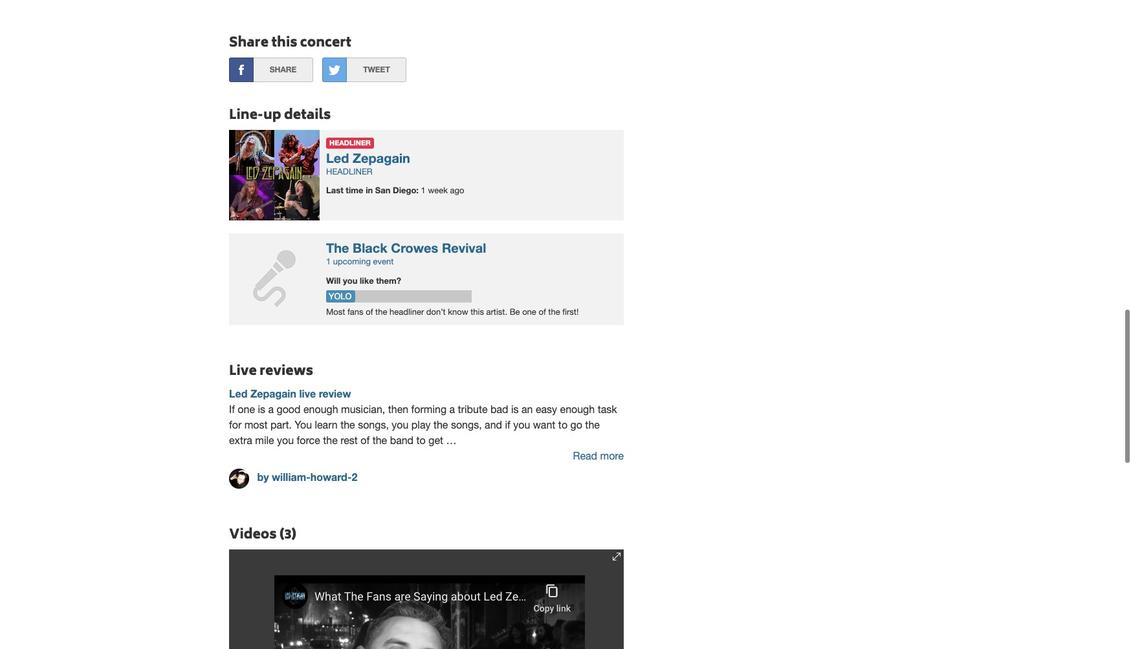 Task type: describe. For each thing, give the bounding box(es) containing it.
1 upcoming event link
[[326, 257, 394, 267]]

will
[[326, 275, 341, 286]]

2 led zepagain live. image from the top
[[229, 234, 320, 324]]

headliner link
[[326, 167, 373, 176]]

led zepagain link
[[326, 150, 410, 165]]

event
[[373, 257, 394, 267]]

by
[[257, 471, 269, 484]]

howard-
[[311, 471, 352, 484]]

part.
[[271, 419, 292, 431]]

of inside if one is a good enough musician, then forming a tribute bad is an easy enough task for most part. you learn the songs, you play the songs, and if you want to go the extra mile you force the rest of the band to get … read more
[[361, 435, 370, 446]]

the left first!
[[549, 308, 560, 317]]

the down learn
[[323, 435, 338, 446]]

2 is from the left
[[511, 404, 519, 415]]

you
[[295, 419, 312, 431]]

line-
[[229, 105, 263, 128]]

1 is from the left
[[258, 404, 265, 415]]

if
[[229, 404, 235, 415]]

and
[[485, 419, 502, 431]]

the left headliner
[[376, 308, 387, 317]]

headliner
[[390, 308, 424, 317]]

1 led zepagain live. image from the top
[[229, 130, 320, 221]]

2 songs, from the left
[[451, 419, 482, 431]]

go
[[571, 419, 583, 431]]

san
[[375, 185, 391, 196]]

the right go
[[585, 419, 600, 431]]

…
[[446, 435, 457, 446]]

share link
[[229, 58, 313, 82]]

0 vertical spatial headliner
[[330, 139, 371, 147]]

know
[[448, 308, 468, 317]]

read
[[573, 450, 598, 462]]

details
[[284, 105, 331, 128]]

musician,
[[341, 404, 385, 415]]

play
[[412, 419, 431, 431]]

force
[[297, 435, 320, 446]]

of right be
[[539, 308, 546, 317]]

in
[[366, 185, 373, 196]]

the black crowes revival link
[[326, 240, 486, 256]]

task
[[598, 404, 617, 415]]

read more link
[[573, 450, 624, 462]]

1 enough from the left
[[304, 404, 338, 415]]

first!
[[563, 308, 579, 317]]

1 horizontal spatial to
[[559, 419, 568, 431]]

crowes
[[391, 240, 439, 256]]

band
[[390, 435, 414, 446]]

share for share this concert
[[229, 32, 269, 55]]

mile
[[255, 435, 274, 446]]

fans
[[348, 308, 364, 317]]

0 horizontal spatial led
[[229, 387, 248, 400]]

concert
[[300, 32, 352, 55]]

led inside headliner led zepagain headliner
[[326, 150, 349, 165]]

ago
[[450, 186, 465, 196]]

want
[[533, 419, 556, 431]]

you inside will you like them? yolo most fans of the headliner don't know this artist. be one of the first!
[[343, 275, 358, 286]]

william-howard-2's profile image image
[[229, 469, 249, 489]]

live reviews
[[229, 361, 313, 384]]

headliner led zepagain headliner
[[326, 139, 410, 176]]

videos (3)
[[229, 525, 297, 547]]

the
[[326, 240, 349, 256]]

the up get
[[434, 419, 448, 431]]

live
[[229, 361, 257, 384]]

1 vertical spatial headliner
[[326, 167, 373, 176]]

last time in san diego: 1 week ago
[[326, 185, 465, 196]]



Task type: vqa. For each thing, say whether or not it's contained in the screenshot.
VIDEOS
yes



Task type: locate. For each thing, give the bounding box(es) containing it.
headliner up time
[[326, 167, 373, 176]]

review
[[319, 387, 351, 400]]

enough
[[304, 404, 338, 415], [560, 404, 595, 415]]

share
[[229, 32, 269, 55], [270, 65, 297, 74]]

share up share link
[[229, 32, 269, 55]]

0 horizontal spatial zepagain
[[250, 387, 297, 400]]

zepagain
[[353, 150, 410, 165], [250, 387, 297, 400]]

1 horizontal spatial is
[[511, 404, 519, 415]]

line-up details
[[229, 105, 331, 128]]

if one is a good enough musician, then forming a tribute bad is an easy enough task for most part. you learn the songs, you play the songs, and if you want to go the extra mile you force the rest of the band to get … read more
[[229, 404, 624, 462]]

one right be
[[523, 308, 537, 317]]

bad
[[491, 404, 509, 415]]

this up share link
[[271, 32, 297, 55]]

0 vertical spatial led zepagain live. image
[[229, 130, 320, 221]]

learn
[[315, 419, 338, 431]]

if
[[505, 419, 511, 431]]

then
[[388, 404, 409, 415]]

1 horizontal spatial enough
[[560, 404, 595, 415]]

1
[[421, 186, 426, 196], [326, 257, 331, 267]]

led
[[326, 150, 349, 165], [229, 387, 248, 400]]

you right if
[[514, 419, 530, 431]]

1 vertical spatial zepagain
[[250, 387, 297, 400]]

1 horizontal spatial a
[[450, 404, 455, 415]]

a left tribute in the left of the page
[[450, 404, 455, 415]]

extra
[[229, 435, 252, 446]]

is up the most
[[258, 404, 265, 415]]

a
[[268, 404, 274, 415], [450, 404, 455, 415]]

is
[[258, 404, 265, 415], [511, 404, 519, 415]]

you down the part.
[[277, 435, 294, 446]]

zepagain inside headliner led zepagain headliner
[[353, 150, 410, 165]]

1 inside last time in san diego: 1 week ago
[[421, 186, 426, 196]]

enough up learn
[[304, 404, 338, 415]]

1 down the 'the'
[[326, 257, 331, 267]]

0 horizontal spatial one
[[238, 404, 255, 415]]

1 left "week"
[[421, 186, 426, 196]]

by william-howard-2
[[257, 471, 358, 484]]

0 horizontal spatial share
[[229, 32, 269, 55]]

this right know
[[471, 308, 484, 317]]

led zepagain live. image
[[229, 130, 320, 221], [229, 234, 320, 324]]

good
[[277, 404, 301, 415]]

like
[[360, 275, 374, 286]]

the black crowes revival 1 upcoming event
[[326, 240, 486, 267]]

for
[[229, 419, 242, 431]]

0 vertical spatial 1
[[421, 186, 426, 196]]

them?
[[376, 275, 401, 286]]

share this concert
[[229, 32, 352, 55]]

tweet
[[363, 65, 390, 74]]

zepagain up san
[[353, 150, 410, 165]]

1 horizontal spatial one
[[523, 308, 537, 317]]

1 horizontal spatial share
[[270, 65, 297, 74]]

0 vertical spatial led
[[326, 150, 349, 165]]

1 vertical spatial 1
[[326, 257, 331, 267]]

headliner
[[330, 139, 371, 147], [326, 167, 373, 176]]

1 horizontal spatial songs,
[[451, 419, 482, 431]]

be
[[510, 308, 520, 317]]

headliner up the led zepagain link
[[330, 139, 371, 147]]

you up band
[[392, 419, 409, 431]]

the up rest
[[341, 419, 355, 431]]

diego:
[[393, 185, 419, 196]]

black
[[353, 240, 388, 256]]

week
[[428, 186, 448, 196]]

this
[[271, 32, 297, 55], [471, 308, 484, 317]]

1 songs, from the left
[[358, 419, 389, 431]]

led zepagain live review link
[[229, 387, 351, 400]]

1 vertical spatial share
[[270, 65, 297, 74]]

reviews
[[260, 361, 313, 384]]

0 vertical spatial to
[[559, 419, 568, 431]]

tweet link
[[323, 58, 407, 82]]

the left band
[[373, 435, 387, 446]]

you
[[343, 275, 358, 286], [392, 419, 409, 431], [514, 419, 530, 431], [277, 435, 294, 446]]

of right rest
[[361, 435, 370, 446]]

0 horizontal spatial to
[[417, 435, 426, 446]]

expand image
[[613, 553, 621, 561]]

most
[[245, 419, 268, 431]]

1 vertical spatial this
[[471, 308, 484, 317]]

revival
[[442, 240, 486, 256]]

1 vertical spatial led
[[229, 387, 248, 400]]

1 horizontal spatial this
[[471, 308, 484, 317]]

2
[[352, 471, 358, 484]]

rest
[[341, 435, 358, 446]]

forming
[[411, 404, 447, 415]]

0 vertical spatial share
[[229, 32, 269, 55]]

upcoming
[[333, 257, 371, 267]]

share down share this concert
[[270, 65, 297, 74]]

of
[[366, 308, 373, 317], [539, 308, 546, 317], [361, 435, 370, 446]]

1 horizontal spatial led
[[326, 150, 349, 165]]

don't
[[427, 308, 446, 317]]

get
[[429, 435, 444, 446]]

one inside if one is a good enough musician, then forming a tribute bad is an easy enough task for most part. you learn the songs, you play the songs, and if you want to go the extra mile you force the rest of the band to get … read more
[[238, 404, 255, 415]]

last
[[326, 185, 344, 196]]

one
[[523, 308, 537, 317], [238, 404, 255, 415]]

1 inside the black crowes revival 1 upcoming event
[[326, 257, 331, 267]]

live
[[299, 387, 316, 400]]

0 horizontal spatial a
[[268, 404, 274, 415]]

songs,
[[358, 419, 389, 431], [451, 419, 482, 431]]

share for share
[[270, 65, 297, 74]]

0 vertical spatial one
[[523, 308, 537, 317]]

0 horizontal spatial is
[[258, 404, 265, 415]]

zepagain down live reviews
[[250, 387, 297, 400]]

one right the if
[[238, 404, 255, 415]]

0 vertical spatial zepagain
[[353, 150, 410, 165]]

artist.
[[487, 308, 508, 317]]

easy
[[536, 404, 557, 415]]

an
[[522, 404, 533, 415]]

more
[[600, 450, 624, 462]]

1 a from the left
[[268, 404, 274, 415]]

0 horizontal spatial songs,
[[358, 419, 389, 431]]

videos
[[229, 525, 277, 547]]

a left good at the bottom
[[268, 404, 274, 415]]

up
[[263, 105, 281, 128]]

0 horizontal spatial 1
[[326, 257, 331, 267]]

tribute
[[458, 404, 488, 415]]

led zepagain live review
[[229, 387, 351, 400]]

this inside will you like them? yolo most fans of the headliner don't know this artist. be one of the first!
[[471, 308, 484, 317]]

1 vertical spatial one
[[238, 404, 255, 415]]

one inside will you like them? yolo most fans of the headliner don't know this artist. be one of the first!
[[523, 308, 537, 317]]

time
[[346, 185, 364, 196]]

will you like them? yolo most fans of the headliner don't know this artist. be one of the first!
[[326, 275, 579, 317]]

1 vertical spatial to
[[417, 435, 426, 446]]

0 horizontal spatial this
[[271, 32, 297, 55]]

1 horizontal spatial zepagain
[[353, 150, 410, 165]]

1 vertical spatial led zepagain live. image
[[229, 234, 320, 324]]

led up the headliner link
[[326, 150, 349, 165]]

yolo
[[329, 292, 352, 302]]

1 horizontal spatial 1
[[421, 186, 426, 196]]

0 vertical spatial this
[[271, 32, 297, 55]]

led up the if
[[229, 387, 248, 400]]

led zepagain live. image down up
[[229, 130, 320, 221]]

you left like
[[343, 275, 358, 286]]

of right fans on the left top of page
[[366, 308, 373, 317]]

2 a from the left
[[450, 404, 455, 415]]

the
[[376, 308, 387, 317], [549, 308, 560, 317], [341, 419, 355, 431], [434, 419, 448, 431], [585, 419, 600, 431], [323, 435, 338, 446], [373, 435, 387, 446]]

0 horizontal spatial enough
[[304, 404, 338, 415]]

william-
[[272, 471, 311, 484]]

led zepagain live. image left will
[[229, 234, 320, 324]]

2 enough from the left
[[560, 404, 595, 415]]

enough up go
[[560, 404, 595, 415]]

songs, down musician,
[[358, 419, 389, 431]]

songs, down tribute in the left of the page
[[451, 419, 482, 431]]

to
[[559, 419, 568, 431], [417, 435, 426, 446]]

is left an
[[511, 404, 519, 415]]

to left go
[[559, 419, 568, 431]]

to left get
[[417, 435, 426, 446]]

(3)
[[280, 525, 297, 547]]

most
[[326, 308, 345, 317]]



